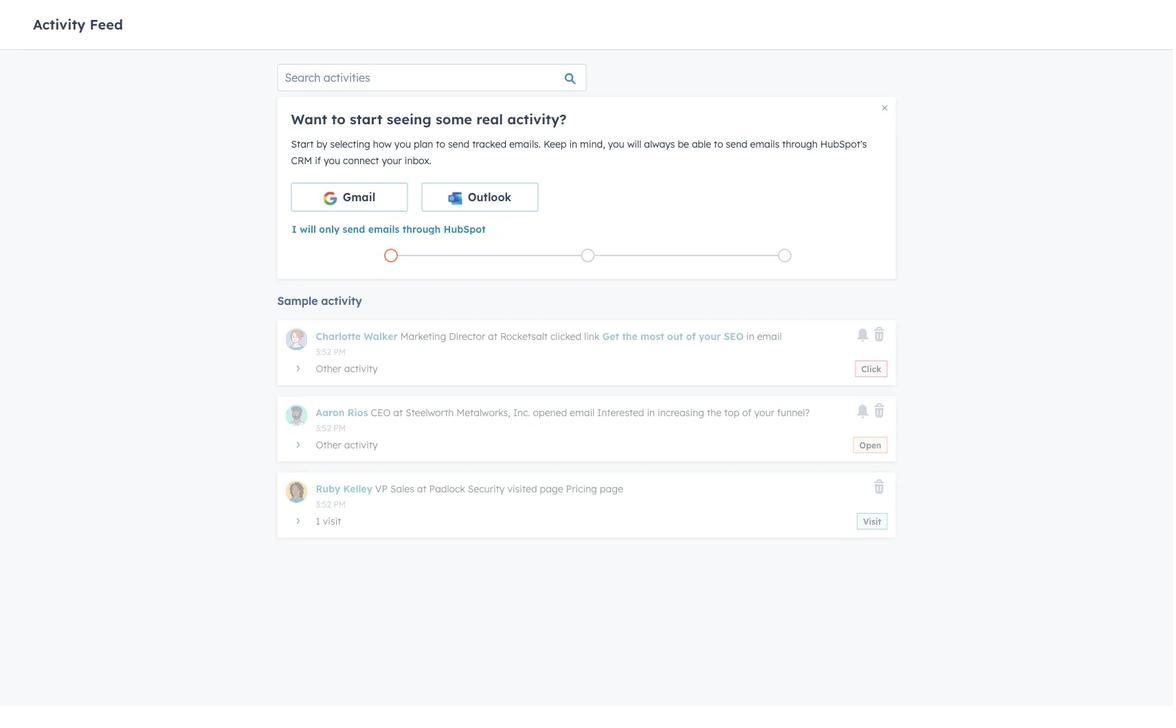 Task type: locate. For each thing, give the bounding box(es) containing it.
0 horizontal spatial through
[[403, 223, 441, 235]]

your left funnel?
[[755, 407, 775, 419]]

Search activities search field
[[277, 64, 587, 91]]

3 3:52 from the top
[[316, 499, 331, 510]]

at for director
[[488, 331, 498, 343]]

3:52 down aaron
[[316, 423, 331, 433]]

keep
[[544, 138, 567, 150]]

1 horizontal spatial through
[[783, 138, 818, 150]]

will right i
[[300, 223, 316, 235]]

emails down gmail at the left of the page
[[368, 223, 400, 235]]

pm
[[334, 347, 346, 357], [334, 423, 346, 433], [334, 499, 346, 510]]

through inside button
[[403, 223, 441, 235]]

inc.
[[513, 407, 530, 419]]

i will only send emails through hubspot button
[[291, 223, 487, 235]]

1 vertical spatial in
[[747, 331, 755, 343]]

in right seo
[[747, 331, 755, 343]]

of right "top" on the right
[[743, 407, 752, 419]]

0 vertical spatial of
[[686, 331, 696, 343]]

1 3:52 pm from the top
[[316, 347, 346, 357]]

visited
[[508, 483, 537, 495]]

3:52 pm
[[316, 347, 346, 357], [316, 423, 346, 433], [316, 499, 346, 510]]

0 vertical spatial through
[[783, 138, 818, 150]]

1 vertical spatial pm
[[334, 423, 346, 433]]

2 vertical spatial in
[[647, 407, 655, 419]]

plan
[[414, 138, 433, 150]]

1 horizontal spatial will
[[627, 138, 642, 150]]

1 horizontal spatial in
[[647, 407, 655, 419]]

0 vertical spatial emails
[[750, 138, 780, 150]]

feed
[[90, 15, 123, 33]]

through left "hubspot"
[[403, 223, 441, 235]]

1 vertical spatial emails
[[368, 223, 400, 235]]

at right director
[[488, 331, 498, 343]]

to right able
[[714, 138, 724, 150]]

open
[[860, 440, 882, 451]]

1 vertical spatial 3:52 pm
[[316, 423, 346, 433]]

emails inside start by selecting how you plan to send tracked emails. keep in mind, you will always be able to send emails through hubspot's crm if you connect your inbox.
[[750, 138, 780, 150]]

pm for charlotte walker
[[334, 347, 346, 357]]

increasing
[[658, 407, 705, 419]]

2 horizontal spatial at
[[488, 331, 498, 343]]

1 horizontal spatial you
[[395, 138, 411, 150]]

2 vertical spatial at
[[417, 483, 427, 495]]

to up selecting
[[332, 111, 346, 128]]

1 vertical spatial will
[[300, 223, 316, 235]]

email
[[757, 331, 782, 343], [570, 407, 595, 419]]

3:52 down charlotte
[[316, 347, 331, 357]]

padlock
[[429, 483, 465, 495]]

1 horizontal spatial the
[[707, 407, 722, 419]]

0 horizontal spatial emails
[[368, 223, 400, 235]]

1 horizontal spatial at
[[417, 483, 427, 495]]

pm down ruby kelley 'link'
[[334, 499, 346, 510]]

your down how
[[382, 155, 402, 167]]

3 pm from the top
[[334, 499, 346, 510]]

sample activity
[[277, 294, 362, 308]]

your
[[382, 155, 402, 167], [699, 331, 721, 343], [755, 407, 775, 419]]

3 3:52 pm from the top
[[316, 499, 346, 510]]

selecting
[[330, 138, 371, 150]]

crm
[[291, 155, 312, 167]]

emails.
[[509, 138, 541, 150]]

charlotte walker marketing director at rocketsalt clicked link get the most out of your seo in email
[[316, 331, 782, 343]]

you
[[395, 138, 411, 150], [608, 138, 625, 150], [324, 155, 340, 167]]

the right get at the right
[[622, 331, 638, 343]]

the left "top" on the right
[[707, 407, 722, 419]]

your inside start by selecting how you plan to send tracked emails. keep in mind, you will always be able to send emails through hubspot's crm if you connect your inbox.
[[382, 155, 402, 167]]

you right if
[[324, 155, 340, 167]]

email right 'opened'
[[570, 407, 595, 419]]

start by selecting how you plan to send tracked emails. keep in mind, you will always be able to send emails through hubspot's crm if you connect your inbox.
[[291, 138, 867, 167]]

1 vertical spatial at
[[393, 407, 403, 419]]

3:52
[[316, 347, 331, 357], [316, 423, 331, 433], [316, 499, 331, 510]]

3:52 for charlotte walker
[[316, 347, 331, 357]]

1 vertical spatial 3:52
[[316, 423, 331, 433]]

0 horizontal spatial send
[[343, 223, 365, 235]]

1 vertical spatial of
[[743, 407, 752, 419]]

page right pricing
[[600, 483, 623, 495]]

1 vertical spatial email
[[570, 407, 595, 419]]

to
[[332, 111, 346, 128], [436, 138, 445, 150], [714, 138, 724, 150]]

3:52 pm down ruby
[[316, 499, 346, 510]]

0 vertical spatial email
[[757, 331, 782, 343]]

aaron rios link
[[316, 407, 368, 419]]

able
[[692, 138, 712, 150]]

0 horizontal spatial email
[[570, 407, 595, 419]]

in
[[570, 138, 578, 150], [747, 331, 755, 343], [647, 407, 655, 419]]

2 pm from the top
[[334, 423, 346, 433]]

the
[[622, 331, 638, 343], [707, 407, 722, 419]]

0 vertical spatial 3:52 pm
[[316, 347, 346, 357]]

2 vertical spatial your
[[755, 407, 775, 419]]

of
[[686, 331, 696, 343], [743, 407, 752, 419]]

page
[[540, 483, 563, 495], [600, 483, 623, 495]]

activity?
[[507, 111, 567, 128]]

to right plan
[[436, 138, 445, 150]]

3:52 pm down aaron
[[316, 423, 346, 433]]

mind,
[[580, 138, 605, 150]]

get
[[603, 331, 619, 343]]

activity
[[321, 294, 362, 308]]

0 vertical spatial in
[[570, 138, 578, 150]]

send down some
[[448, 138, 470, 150]]

send right only
[[343, 223, 365, 235]]

page right visited
[[540, 483, 563, 495]]

send right able
[[726, 138, 748, 150]]

out
[[667, 331, 683, 343]]

your left seo
[[699, 331, 721, 343]]

0 vertical spatial the
[[622, 331, 638, 343]]

1 horizontal spatial your
[[699, 331, 721, 343]]

2 vertical spatial 3:52
[[316, 499, 331, 510]]

real
[[477, 111, 503, 128]]

2 horizontal spatial send
[[726, 138, 748, 150]]

if
[[315, 155, 321, 167]]

pm down charlotte
[[334, 347, 346, 357]]

activity
[[33, 15, 86, 33]]

want
[[291, 111, 327, 128]]

1 vertical spatial your
[[699, 331, 721, 343]]

list
[[293, 246, 884, 265]]

in right "keep"
[[570, 138, 578, 150]]

1 page from the left
[[540, 483, 563, 495]]

aaron
[[316, 407, 345, 419]]

1 horizontal spatial emails
[[750, 138, 780, 150]]

0 vertical spatial pm
[[334, 347, 346, 357]]

will inside i will only send emails through hubspot button
[[300, 223, 316, 235]]

1 3:52 from the top
[[316, 347, 331, 357]]

emails right able
[[750, 138, 780, 150]]

2 vertical spatial 3:52 pm
[[316, 499, 346, 510]]

through
[[783, 138, 818, 150], [403, 223, 441, 235]]

1 horizontal spatial send
[[448, 138, 470, 150]]

0 horizontal spatial page
[[540, 483, 563, 495]]

3:52 down ruby
[[316, 499, 331, 510]]

get the most out of your seo link
[[603, 331, 744, 343]]

0 vertical spatial will
[[627, 138, 642, 150]]

at right ceo
[[393, 407, 403, 419]]

through left the hubspot's on the right of the page
[[783, 138, 818, 150]]

1 vertical spatial through
[[403, 223, 441, 235]]

in left increasing
[[647, 407, 655, 419]]

click
[[862, 364, 882, 374]]

emails
[[750, 138, 780, 150], [368, 223, 400, 235]]

0 horizontal spatial of
[[686, 331, 696, 343]]

1 horizontal spatial of
[[743, 407, 752, 419]]

opened
[[533, 407, 567, 419]]

1 horizontal spatial page
[[600, 483, 623, 495]]

outlook
[[468, 190, 512, 204]]

pm down aaron rios link
[[334, 423, 346, 433]]

you right mind,
[[608, 138, 625, 150]]

at right sales
[[417, 483, 427, 495]]

0 vertical spatial your
[[382, 155, 402, 167]]

0 vertical spatial at
[[488, 331, 498, 343]]

send
[[448, 138, 470, 150], [726, 138, 748, 150], [343, 223, 365, 235]]

0 vertical spatial 3:52
[[316, 347, 331, 357]]

1 horizontal spatial email
[[757, 331, 782, 343]]

you right how
[[395, 138, 411, 150]]

will left always
[[627, 138, 642, 150]]

0 horizontal spatial in
[[570, 138, 578, 150]]

2 3:52 from the top
[[316, 423, 331, 433]]

in inside start by selecting how you plan to send tracked emails. keep in mind, you will always be able to send emails through hubspot's crm if you connect your inbox.
[[570, 138, 578, 150]]

1 pm from the top
[[334, 347, 346, 357]]

steelworth
[[406, 407, 454, 419]]

director
[[449, 331, 486, 343]]

3:52 pm down charlotte
[[316, 347, 346, 357]]

charlotte
[[316, 331, 361, 343]]

link
[[584, 331, 600, 343]]

email right seo
[[757, 331, 782, 343]]

2 3:52 pm from the top
[[316, 423, 346, 433]]

0 horizontal spatial your
[[382, 155, 402, 167]]

always
[[644, 138, 675, 150]]

2 vertical spatial pm
[[334, 499, 346, 510]]

pm for ruby kelley
[[334, 499, 346, 510]]

charlotte walker link
[[316, 331, 398, 343]]

0 horizontal spatial will
[[300, 223, 316, 235]]

connect
[[343, 155, 379, 167]]

at
[[488, 331, 498, 343], [393, 407, 403, 419], [417, 483, 427, 495]]

Outlook checkbox
[[422, 183, 539, 212]]

of right out
[[686, 331, 696, 343]]

0 horizontal spatial to
[[332, 111, 346, 128]]

will
[[627, 138, 642, 150], [300, 223, 316, 235]]

1 vertical spatial the
[[707, 407, 722, 419]]



Task type: vqa. For each thing, say whether or not it's contained in the screenshot.
navigation
no



Task type: describe. For each thing, give the bounding box(es) containing it.
by
[[317, 138, 328, 150]]

sample
[[277, 294, 318, 308]]

be
[[678, 138, 689, 150]]

clicked
[[551, 331, 582, 343]]

0 horizontal spatial at
[[393, 407, 403, 419]]

rocketsalt
[[500, 331, 548, 343]]

onboarding.steps.finalstep.title image
[[782, 253, 789, 260]]

visit
[[864, 517, 882, 527]]

2 page from the left
[[600, 483, 623, 495]]

2 horizontal spatial to
[[714, 138, 724, 150]]

onboarding.steps.sendtrackedemailingmail.title image
[[585, 253, 592, 260]]

gmail
[[343, 190, 376, 204]]

i will only send emails through hubspot
[[292, 223, 486, 235]]

start
[[350, 111, 383, 128]]

pricing
[[566, 483, 597, 495]]

i
[[292, 223, 297, 235]]

send inside button
[[343, 223, 365, 235]]

how
[[373, 138, 392, 150]]

pm for aaron rios
[[334, 423, 346, 433]]

aaron rios ceo at steelworth metalworks, inc. opened email interested in increasing the top of your funnel?
[[316, 407, 810, 419]]

3:52 pm for aaron rios
[[316, 423, 346, 433]]

3:52 pm for charlotte walker
[[316, 347, 346, 357]]

through inside start by selecting how you plan to send tracked emails. keep in mind, you will always be able to send emails through hubspot's crm if you connect your inbox.
[[783, 138, 818, 150]]

vp
[[375, 483, 388, 495]]

ruby kelley link
[[316, 483, 373, 495]]

close image
[[882, 105, 888, 111]]

at for sales
[[417, 483, 427, 495]]

ceo
[[371, 407, 391, 419]]

0 horizontal spatial you
[[324, 155, 340, 167]]

hubspot's
[[821, 138, 867, 150]]

want to start seeing some real activity?
[[291, 111, 567, 128]]

only
[[319, 223, 340, 235]]

Gmail checkbox
[[291, 183, 408, 212]]

inbox.
[[405, 155, 432, 167]]

2 horizontal spatial you
[[608, 138, 625, 150]]

activity feed
[[33, 15, 123, 33]]

funnel?
[[777, 407, 810, 419]]

start
[[291, 138, 314, 150]]

hubspot
[[444, 223, 486, 235]]

1 horizontal spatial to
[[436, 138, 445, 150]]

sales
[[391, 483, 414, 495]]

2 horizontal spatial in
[[747, 331, 755, 343]]

marketing
[[401, 331, 446, 343]]

tracked
[[472, 138, 507, 150]]

2 horizontal spatial your
[[755, 407, 775, 419]]

3:52 for ruby kelley
[[316, 499, 331, 510]]

3:52 for aaron rios
[[316, 423, 331, 433]]

walker
[[364, 331, 398, 343]]

most
[[641, 331, 665, 343]]

metalworks,
[[457, 407, 511, 419]]

ruby kelley vp sales at padlock security visited page pricing page
[[316, 483, 623, 495]]

will inside start by selecting how you plan to send tracked emails. keep in mind, you will always be able to send emails through hubspot's crm if you connect your inbox.
[[627, 138, 642, 150]]

seo
[[724, 331, 744, 343]]

seeing
[[387, 111, 432, 128]]

emails inside button
[[368, 223, 400, 235]]

3:52 pm for ruby kelley
[[316, 499, 346, 510]]

kelley
[[343, 483, 373, 495]]

0 horizontal spatial the
[[622, 331, 638, 343]]

some
[[436, 111, 472, 128]]

top
[[724, 407, 740, 419]]

interested
[[598, 407, 645, 419]]

ruby
[[316, 483, 341, 495]]

security
[[468, 483, 505, 495]]

rios
[[348, 407, 368, 419]]



